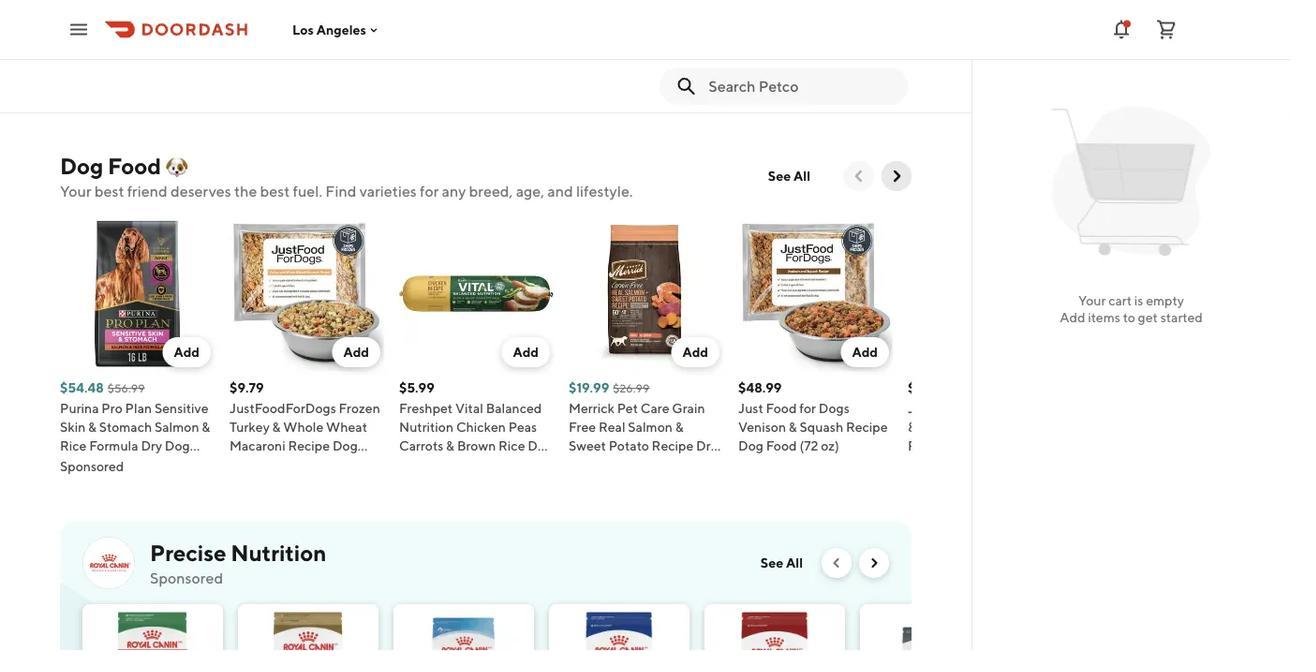 Task type: locate. For each thing, give the bounding box(es) containing it.
for up squash
[[799, 400, 816, 416]]

0 horizontal spatial (4
[[630, 457, 642, 472]]

salmon
[[962, 48, 1007, 64], [155, 419, 199, 435], [628, 419, 673, 435]]

cat
[[306, 48, 328, 64]]

$54.48
[[60, 380, 104, 395]]

1 just from the left
[[738, 400, 763, 416]]

0 horizontal spatial care
[[641, 400, 669, 416]]

1 vertical spatial turkey
[[230, 419, 270, 435]]

vital
[[455, 400, 483, 416]]

2 dogs from the left
[[988, 400, 1019, 416]]

see all
[[768, 168, 810, 184], [761, 555, 803, 571]]

dry for &
[[141, 438, 162, 453]]

1 vertical spatial care
[[641, 400, 669, 416]]

deserves
[[170, 182, 231, 200]]

add for $5.99 freshpet vital balanced nutrition chicken peas carrots & brown rice dog food (1 lb)
[[513, 344, 539, 360]]

$19.99 $26.99 merrick pet care grain free real salmon & sweet potato recipe dry dog food (4 lb)
[[569, 380, 717, 472]]

dog up next button of carousel image
[[903, 86, 928, 101]]

0 vertical spatial see all link
[[757, 161, 822, 191]]

add up the frozen
[[343, 344, 369, 360]]

all for see all link to the top
[[794, 168, 810, 184]]

pro
[[101, 400, 123, 416]]

dog inside merry makings reindeer cookie dog treats (2.12 oz)
[[609, 48, 635, 64]]

add inside your cart is empty add items to get started
[[1060, 310, 1085, 325]]

0 horizontal spatial rice
[[60, 438, 87, 453]]

dogs
[[819, 400, 850, 416], [988, 400, 1019, 416]]

1 best from the left
[[94, 182, 124, 200]]

2 rice from the left
[[498, 438, 525, 453]]

0 vertical spatial real
[[933, 48, 960, 64]]

1 vertical spatial sponsored
[[150, 569, 223, 587]]

$54.48 $56.99 purina pro plan sensitive skin & stomach salmon & rice formula dry dog food (16 lb)
[[60, 380, 210, 472]]

1 horizontal spatial free
[[903, 48, 930, 64]]

0 horizontal spatial salmon
[[155, 419, 199, 435]]

sponsored inside precise nutrition sponsored
[[150, 569, 223, 587]]

1 horizontal spatial for
[[799, 400, 816, 416]]

1 vertical spatial sweet
[[569, 438, 606, 453]]

sponsored down precise at the left bottom of the page
[[150, 569, 223, 587]]

$5.99
[[399, 380, 435, 395]]

1 vertical spatial (4
[[630, 457, 642, 472]]

purina
[[60, 400, 99, 416]]

0 horizontal spatial macaroni
[[230, 438, 285, 453]]

$26.99
[[613, 381, 650, 394]]

dogs inside $7.45 just food for dogs turkey & whole wheat macaroni recipe wet dog food box (12.5 oz)
[[988, 400, 1019, 416]]

all for bottommost see all link
[[786, 555, 803, 571]]

oz) inside $48.99 just food for dogs venison & squash recipe dog food (72 oz)
[[821, 438, 839, 453]]

recipe
[[986, 67, 1028, 82], [846, 419, 888, 435], [288, 438, 330, 453], [652, 438, 694, 453], [908, 438, 950, 453]]

(100
[[394, 67, 423, 82]]

just up venison at the bottom right
[[738, 400, 763, 416]]

salmon inside 'merrick pet care grain free real salmon & sweet potato recipe dry dog food (4 lb)'
[[962, 48, 1007, 64]]

1 horizontal spatial macaroni
[[1005, 419, 1061, 435]]

makings
[[602, 30, 652, 45]]

1 horizontal spatial best
[[260, 182, 290, 200]]

skin
[[60, 419, 86, 435]]

merrick
[[903, 30, 949, 45], [569, 400, 614, 416]]

potato
[[943, 67, 984, 82], [609, 438, 649, 453]]

2 horizontal spatial dry
[[1031, 67, 1052, 82]]

0 horizontal spatial litter
[[225, 30, 257, 45]]

1 ct) from the left
[[425, 67, 441, 82]]

empty
[[1146, 293, 1184, 308]]

all left previous button of carousel image
[[794, 168, 810, 184]]

2 wheat from the left
[[962, 419, 1003, 435]]

0 vertical spatial (4
[[964, 86, 977, 101]]

dog inside the so phresh leak guard large dog potty pads (100 ct)
[[431, 48, 456, 64]]

0 horizontal spatial ct)
[[425, 67, 441, 82]]

genie
[[260, 30, 296, 45]]

for up wet at bottom
[[969, 400, 986, 416]]

dog down the cats in the top of the page
[[60, 152, 103, 179]]

ct) inside the so phresh leak guard large dog potty pads (100 ct)
[[425, 67, 441, 82]]

1 horizontal spatial (4
[[964, 86, 977, 101]]

dog down the frozen
[[332, 438, 358, 453]]

1 vertical spatial all
[[786, 555, 803, 571]]

2 horizontal spatial salmon
[[962, 48, 1007, 64]]

0 horizontal spatial real
[[599, 419, 625, 435]]

cats
[[55, 67, 83, 82]]

0 horizontal spatial grain
[[672, 400, 705, 416]]

just down $7.45
[[908, 400, 933, 416]]

justfoodfordogs
[[230, 400, 336, 416]]

cart
[[1108, 293, 1132, 308]]

merrick down $19.99
[[569, 400, 614, 416]]

dogs inside $48.99 just food for dogs venison & squash recipe dog food (72 oz)
[[819, 400, 850, 416]]

0 vertical spatial grain
[[1006, 30, 1039, 45]]

next button of carousel image
[[867, 556, 882, 571]]

wheat down the frozen
[[326, 419, 367, 435]]

0 vertical spatial care
[[975, 30, 1004, 45]]

dog down $19.99
[[569, 457, 594, 472]]

1 horizontal spatial whole
[[919, 419, 959, 435]]

dog up kit in the top of the page
[[168, 48, 193, 64]]

food inside $19.99 $26.99 merrick pet care grain free real salmon & sweet potato recipe dry dog food (4 lb)
[[596, 457, 627, 472]]

0 horizontal spatial whole
[[283, 419, 323, 435]]

1 horizontal spatial salmon
[[628, 419, 673, 435]]

dog down sensitive
[[165, 438, 190, 453]]

leak
[[457, 30, 486, 45]]

dry for sweet
[[696, 438, 717, 453]]

1 horizontal spatial merrick
[[903, 30, 949, 45]]

oz)
[[564, 67, 582, 82], [821, 438, 839, 453], [283, 457, 301, 472], [964, 457, 983, 472]]

0 horizontal spatial dogs
[[819, 400, 850, 416]]

dog down phresh
[[431, 48, 456, 64]]

large
[[394, 48, 428, 64]]

1 vertical spatial potato
[[609, 438, 649, 453]]

add up $19.99 $26.99 merrick pet care grain free real salmon & sweet potato recipe dry dog food (4 lb)
[[682, 344, 708, 360]]

see all link left previous button of carousel image
[[757, 161, 822, 191]]

1 horizontal spatial dogs
[[988, 400, 1019, 416]]

nutrition inside precise nutrition sponsored
[[231, 539, 326, 566]]

add up $48.99 just food for dogs venison & squash recipe dog food (72 oz) on the bottom right of page
[[852, 344, 878, 360]]

0 vertical spatial see all
[[768, 168, 810, 184]]

1 horizontal spatial nutrition
[[399, 419, 454, 435]]

your
[[60, 182, 91, 200], [1078, 293, 1106, 308]]

your inside your cart is empty add items to get started
[[1078, 293, 1106, 308]]

& inside $48.99 just food for dogs venison & squash recipe dog food (72 oz)
[[789, 419, 797, 435]]

wheat inside $7.45 just food for dogs turkey & whole wheat macaroni recipe wet dog food box (12.5 oz)
[[962, 419, 1003, 435]]

1 horizontal spatial dry
[[696, 438, 717, 453]]

dog right wet at bottom
[[981, 438, 1006, 453]]

1 vertical spatial grain
[[672, 400, 705, 416]]

merrick inside $19.99 $26.99 merrick pet care grain free real salmon & sweet potato recipe dry dog food (4 lb)
[[569, 400, 614, 416]]

see left previous button of carousel image
[[768, 168, 791, 184]]

and
[[547, 182, 573, 200]]

dog inside 'merrick pet care grain free real salmon & sweet potato recipe dry dog food (4 lb)'
[[903, 86, 928, 101]]

all left previous button of carousel icon
[[786, 555, 803, 571]]

0 vertical spatial see
[[768, 168, 791, 184]]

1 horizontal spatial rice
[[498, 438, 525, 453]]

your left friend
[[60, 182, 91, 200]]

notification bell image
[[1110, 18, 1133, 41]]

wheat up wet at bottom
[[962, 419, 1003, 435]]

food
[[761, 48, 792, 64], [931, 86, 962, 101], [108, 152, 161, 179], [766, 400, 797, 416], [935, 400, 966, 416], [766, 438, 797, 453], [1009, 438, 1039, 453], [60, 457, 91, 472], [230, 457, 260, 472], [399, 457, 430, 472], [596, 457, 627, 472]]

salmon inside $54.48 $56.99 purina pro plan sensitive skin & stomach salmon & rice formula dry dog food (16 lb)
[[155, 419, 199, 435]]

best right the
[[260, 182, 290, 200]]

oz) down wet at bottom
[[964, 457, 983, 472]]

2 best from the left
[[260, 182, 290, 200]]

previous button of carousel image
[[829, 556, 844, 571]]

1 whole from the left
[[283, 419, 323, 435]]

see all left previous button of carousel image
[[768, 168, 810, 184]]

0 horizontal spatial merrick
[[569, 400, 614, 416]]

real down $26.99
[[599, 419, 625, 435]]

wheat
[[326, 419, 367, 435], [962, 419, 1003, 435]]

1 vertical spatial pet
[[617, 400, 638, 416]]

real inside $19.99 $26.99 merrick pet care grain free real salmon & sweet potato recipe dry dog food (4 lb)
[[599, 419, 625, 435]]

open menu image
[[67, 18, 90, 41]]

lifestyle.
[[576, 182, 633, 200]]

see all left previous button of carousel icon
[[761, 555, 803, 571]]

care inside 'merrick pet care grain free real salmon & sweet potato recipe dry dog food (4 lb)'
[[975, 30, 1004, 45]]

1 horizontal spatial potato
[[943, 67, 984, 82]]

formula
[[89, 438, 138, 453]]

freshpet
[[399, 400, 453, 416]]

dog down makings
[[609, 48, 635, 64]]

care
[[975, 30, 1004, 45], [641, 400, 669, 416]]

best left friend
[[94, 182, 124, 200]]

0 vertical spatial nutrition
[[399, 419, 454, 435]]

dog
[[168, 48, 193, 64], [431, 48, 456, 64], [609, 48, 635, 64], [734, 48, 759, 64], [903, 86, 928, 101], [60, 152, 103, 179], [165, 438, 190, 453], [332, 438, 358, 453], [528, 438, 553, 453], [738, 438, 763, 453], [981, 438, 1006, 453], [569, 457, 594, 472]]

turkey inside $7.45 just food for dogs turkey & whole wheat macaroni recipe wet dog food box (12.5 oz)
[[1022, 400, 1062, 416]]

0 horizontal spatial nutrition
[[231, 539, 326, 566]]

los angeles button
[[292, 22, 381, 37]]

& inside $7.45 just food for dogs turkey & whole wheat macaroni recipe wet dog food box (12.5 oz)
[[908, 419, 916, 435]]

grain inside $19.99 $26.99 merrick pet care grain free real salmon & sweet potato recipe dry dog food (4 lb)
[[672, 400, 705, 416]]

& inside $19.99 $26.99 merrick pet care grain free real salmon & sweet potato recipe dry dog food (4 lb)
[[675, 419, 684, 435]]

oz) down squash
[[821, 438, 839, 453]]

1 wheat from the left
[[326, 419, 367, 435]]

(72
[[799, 438, 818, 453]]

add
[[1060, 310, 1085, 325], [174, 344, 200, 360], [343, 344, 369, 360], [513, 344, 539, 360], [682, 344, 708, 360], [852, 344, 878, 360]]

1 horizontal spatial just
[[908, 400, 933, 416]]

food inside 'merrick pet care grain free real salmon & sweet potato recipe dry dog food (4 lb)'
[[931, 86, 962, 101]]

free down $19.99
[[569, 419, 596, 435]]

0 horizontal spatial for
[[420, 182, 439, 200]]

Search Petco search field
[[709, 76, 893, 96]]

0 horizontal spatial just
[[738, 400, 763, 416]]

phresh
[[412, 30, 454, 45]]

macaroni inside $7.45 just food for dogs turkey & whole wheat macaroni recipe wet dog food box (12.5 oz)
[[1005, 419, 1061, 435]]

0 vertical spatial potato
[[943, 67, 984, 82]]

impression
[[85, 67, 150, 82]]

merry
[[564, 30, 599, 45]]

whole down justfoodfordogs on the left
[[283, 419, 323, 435]]

carrots
[[399, 438, 443, 453]]

lb)
[[979, 86, 995, 101], [114, 457, 129, 472], [445, 457, 461, 472], [645, 457, 661, 472]]

recipe inside 'merrick pet care grain free real salmon & sweet potato recipe dry dog food (4 lb)'
[[986, 67, 1028, 82]]

1 horizontal spatial turkey
[[1022, 400, 1062, 416]]

variety
[[795, 48, 837, 64]]

just inside $48.99 just food for dogs venison & squash recipe dog food (72 oz)
[[738, 400, 763, 416]]

0 horizontal spatial sponsored
[[60, 459, 124, 474]]

(4 inside 'merrick pet care grain free real salmon & sweet potato recipe dry dog food (4 lb)'
[[964, 86, 977, 101]]

oz) right (18
[[283, 457, 301, 472]]

1 horizontal spatial sponsored
[[150, 569, 223, 587]]

freshpet vital balanced nutrition chicken peas carrots & brown rice dog food (1 lb) image
[[399, 216, 554, 371]]

2 ct) from the left
[[734, 67, 750, 82]]

1 horizontal spatial ct)
[[734, 67, 750, 82]]

justfoodfordogs frozen turkey & whole wheat macaroni recipe dog food (18 oz) image
[[230, 216, 384, 371]]

1 vertical spatial real
[[599, 419, 625, 435]]

&
[[196, 48, 204, 64], [1010, 48, 1018, 64], [88, 419, 97, 435], [202, 419, 210, 435], [272, 419, 281, 435], [675, 419, 684, 435], [789, 419, 797, 435], [908, 419, 916, 435], [446, 438, 454, 453]]

for left "any" on the top left of page
[[420, 182, 439, 200]]

for inside $48.99 just food for dogs venison & squash recipe dog food (72 oz)
[[799, 400, 816, 416]]

see for see all link to the top
[[768, 168, 791, 184]]

previous button of carousel image
[[850, 167, 868, 185]]

real right (6
[[933, 48, 960, 64]]

oz) down cookie
[[564, 67, 582, 82]]

pack
[[840, 48, 869, 64]]

$6.99
[[55, 9, 91, 24]]

0 horizontal spatial free
[[569, 419, 596, 435]]

1 horizontal spatial litter
[[331, 48, 363, 64]]

0 vertical spatial turkey
[[1022, 400, 1062, 416]]

see all link
[[757, 161, 822, 191], [749, 548, 814, 578]]

grain
[[1006, 30, 1039, 45], [672, 400, 705, 416]]

1 vertical spatial macaroni
[[230, 438, 285, 453]]

sweet inside 'merrick pet care grain free real salmon & sweet potato recipe dry dog food (4 lb)'
[[903, 67, 940, 82]]

0 vertical spatial your
[[60, 182, 91, 200]]

sweet
[[903, 67, 940, 82], [569, 438, 606, 453]]

food inside the dog food 🐶 your best friend deserves the best fuel. find varieties for any breed, age, and lifestyle.
[[108, 152, 161, 179]]

sensitive
[[155, 400, 208, 416]]

1 horizontal spatial real
[[933, 48, 960, 64]]

dog inside $7.45 just food for dogs turkey & whole wheat macaroni recipe wet dog food box (12.5 oz)
[[981, 438, 1006, 453]]

sponsored down the formula
[[60, 459, 124, 474]]

0 horizontal spatial pet
[[617, 400, 638, 416]]

litter
[[225, 30, 257, 45], [331, 48, 363, 64]]

1 vertical spatial see all
[[761, 555, 803, 571]]

nutrition down (18
[[231, 539, 326, 566]]

nutrition
[[399, 419, 454, 435], [231, 539, 326, 566]]

merry makings reindeer cookie dog treats (2.12 oz)
[[564, 30, 710, 82]]

just for just food for dogs venison & squash recipe dog food (72 oz)
[[738, 400, 763, 416]]

1 vertical spatial nutrition
[[231, 539, 326, 566]]

merrick right 'wilderness'
[[903, 30, 949, 45]]

just
[[738, 400, 763, 416], [908, 400, 933, 416]]

for inside $7.45 just food for dogs turkey & whole wheat macaroni recipe wet dog food box (12.5 oz)
[[969, 400, 986, 416]]

1 vertical spatial your
[[1078, 293, 1106, 308]]

0 vertical spatial litter
[[225, 30, 257, 45]]

0 vertical spatial sweet
[[903, 67, 940, 82]]

for
[[420, 182, 439, 200], [799, 400, 816, 416], [969, 400, 986, 416]]

see all link left previous button of carousel icon
[[749, 548, 814, 578]]

see left previous button of carousel icon
[[761, 555, 783, 571]]

0 horizontal spatial best
[[94, 182, 124, 200]]

0 vertical spatial merrick
[[903, 30, 949, 45]]

dog down peas
[[528, 438, 553, 453]]

whole inside $7.45 just food for dogs turkey & whole wheat macaroni recipe wet dog food box (12.5 oz)
[[919, 419, 959, 435]]

litter down disposal
[[331, 48, 363, 64]]

see
[[768, 168, 791, 184], [761, 555, 783, 571]]

0 horizontal spatial turkey
[[230, 419, 270, 435]]

0 vertical spatial macaroni
[[1005, 419, 1061, 435]]

nutrition down freshpet
[[399, 419, 454, 435]]

your up items
[[1078, 293, 1106, 308]]

0 horizontal spatial your
[[60, 182, 91, 200]]

los
[[292, 22, 314, 37]]

2 just from the left
[[908, 400, 933, 416]]

0 vertical spatial pet
[[951, 30, 972, 45]]

0 vertical spatial free
[[903, 48, 930, 64]]

1 vertical spatial merrick
[[569, 400, 614, 416]]

plus
[[299, 30, 324, 45]]

1 horizontal spatial sweet
[[903, 67, 940, 82]]

add button
[[162, 337, 211, 367], [162, 337, 211, 367], [332, 337, 380, 367], [332, 337, 380, 367], [502, 337, 550, 367], [502, 337, 550, 367], [671, 337, 719, 367], [671, 337, 719, 367], [841, 337, 889, 367], [841, 337, 889, 367]]

box
[[908, 457, 931, 472]]

dry inside $54.48 $56.99 purina pro plan sensitive skin & stomach salmon & rice formula dry dog food (16 lb)
[[141, 438, 162, 453]]

ct)
[[425, 67, 441, 82], [734, 67, 750, 82]]

dry inside $19.99 $26.99 merrick pet care grain free real salmon & sweet potato recipe dry dog food (4 lb)
[[696, 438, 717, 453]]

dog down venison at the bottom right
[[738, 438, 763, 453]]

1 horizontal spatial pet
[[951, 30, 972, 45]]

1 horizontal spatial wheat
[[962, 419, 1003, 435]]

0 horizontal spatial dry
[[141, 438, 162, 453]]

turkey inside $9.79 justfoodfordogs frozen turkey & whole wheat macaroni recipe dog food (18 oz)
[[230, 419, 270, 435]]

pet inside 'merrick pet care grain free real salmon & sweet potato recipe dry dog food (4 lb)'
[[951, 30, 972, 45]]

0 horizontal spatial potato
[[609, 438, 649, 453]]

just inside $7.45 just food for dogs turkey & whole wheat macaroni recipe wet dog food box (12.5 oz)
[[908, 400, 933, 416]]

1 dogs from the left
[[819, 400, 850, 416]]

1 rice from the left
[[60, 438, 87, 453]]

dog down blue
[[734, 48, 759, 64]]

$5.99 freshpet vital balanced nutrition chicken peas carrots & brown rice dog food (1 lb)
[[399, 380, 553, 472]]

$9.79 justfoodfordogs frozen turkey & whole wheat macaroni recipe dog food (18 oz)
[[230, 380, 380, 472]]

1 vertical spatial see
[[761, 555, 783, 571]]

rice inside the $5.99 freshpet vital balanced nutrition chicken peas carrots & brown rice dog food (1 lb)
[[498, 438, 525, 453]]

rice down peas
[[498, 438, 525, 453]]

silver
[[271, 48, 304, 64]]

ct) down blue
[[734, 67, 750, 82]]

$9.99
[[94, 10, 125, 23]]

1 vertical spatial free
[[569, 419, 596, 435]]

dog inside $9.79 justfoodfordogs frozen turkey & whole wheat macaroni recipe dog food (18 oz)
[[332, 438, 358, 453]]

pet
[[951, 30, 972, 45], [617, 400, 638, 416]]

add left items
[[1060, 310, 1085, 325]]

food inside $9.79 justfoodfordogs frozen turkey & whole wheat macaroni recipe dog food (18 oz)
[[230, 457, 260, 472]]

2 horizontal spatial for
[[969, 400, 986, 416]]

litter up "system" at the top
[[225, 30, 257, 45]]

1 vertical spatial see all link
[[749, 548, 814, 578]]

ct) right (100
[[425, 67, 441, 82]]

2 whole from the left
[[919, 419, 959, 435]]

recipe inside $7.45 just food for dogs turkey & whole wheat macaroni recipe wet dog food box (12.5 oz)
[[908, 438, 950, 453]]

1 horizontal spatial grain
[[1006, 30, 1039, 45]]

0 vertical spatial all
[[794, 168, 810, 184]]

0 horizontal spatial sweet
[[569, 438, 606, 453]]

🐶
[[165, 152, 188, 179]]

see for bottommost see all link
[[761, 555, 783, 571]]

$48.99
[[738, 380, 782, 395]]

free
[[903, 48, 930, 64], [569, 419, 596, 435]]

lb) inside 'merrick pet care grain free real salmon & sweet potato recipe dry dog food (4 lb)'
[[979, 86, 995, 101]]

add up balanced
[[513, 344, 539, 360]]

1 horizontal spatial care
[[975, 30, 1004, 45]]

sponsored
[[60, 459, 124, 474], [150, 569, 223, 587]]

0 horizontal spatial wheat
[[326, 419, 367, 435]]

rice down skin at the left
[[60, 438, 87, 453]]

whole up wet at bottom
[[919, 419, 959, 435]]

recipe inside $48.99 just food for dogs venison & squash recipe dog food (72 oz)
[[846, 419, 888, 435]]

free right (6
[[903, 48, 930, 64]]

1 horizontal spatial your
[[1078, 293, 1106, 308]]



Task type: describe. For each thing, give the bounding box(es) containing it.
dog inside the dog food 🐶 your best friend deserves the best fuel. find varieties for any breed, age, and lifestyle.
[[60, 152, 103, 179]]

0 items, open order cart image
[[1155, 18, 1178, 41]]

nutrition inside the $5.99 freshpet vital balanced nutrition chicken peas carrots & brown rice dog food (1 lb)
[[399, 419, 454, 435]]

squash
[[800, 419, 843, 435]]

food inside the $5.99 freshpet vital balanced nutrition chicken peas carrots & brown rice dog food (1 lb)
[[399, 457, 430, 472]]

oz) inside $9.79 justfoodfordogs frozen turkey & whole wheat macaroni recipe dog food (18 oz)
[[283, 457, 301, 472]]

(1
[[433, 457, 442, 472]]

grain inside 'merrick pet care grain free real salmon & sweet potato recipe dry dog food (4 lb)'
[[1006, 30, 1039, 45]]

lb) inside $54.48 $56.99 purina pro plan sensitive skin & stomach salmon & rice formula dry dog food (16 lb)
[[114, 457, 129, 472]]

oz) inside merry makings reindeer cookie dog treats (2.12 oz)
[[564, 67, 582, 82]]

whole inside $9.79 justfoodfordogs frozen turkey & whole wheat macaroni recipe dog food (18 oz)
[[283, 419, 323, 435]]

for inside the dog food 🐶 your best friend deserves the best fuel. find varieties for any breed, age, and lifestyle.
[[420, 182, 439, 200]]

food inside $54.48 $56.99 purina pro plan sensitive skin & stomach salmon & rice formula dry dog food (16 lb)
[[60, 457, 91, 472]]

chicken
[[456, 419, 506, 435]]

& inside the $5.99 freshpet vital balanced nutrition chicken peas carrots & brown rice dog food (1 lb)
[[446, 438, 454, 453]]

precise nutrition sponsored
[[150, 539, 326, 587]]

$6.99 $9.99 pearhead pawprints holiday ornament dog & cats impression kit
[[55, 9, 204, 82]]

see all for see all link to the top
[[768, 168, 810, 184]]

so
[[394, 30, 410, 45]]

your cart is empty add items to get started
[[1060, 293, 1203, 325]]

merrick pet care grain free real salmon & sweet potato recipe dry dog food (4 lb)
[[903, 30, 1052, 101]]

for for $48.99
[[799, 400, 816, 416]]

plan
[[125, 400, 152, 416]]

dog inside blue buffalo wilderness dog food variety pack (6 ct)
[[734, 48, 759, 64]]

$7.45
[[908, 380, 941, 395]]

friend
[[127, 182, 167, 200]]

pawprints
[[115, 30, 175, 45]]

cookie
[[564, 48, 607, 64]]

add for $48.99 just food for dogs venison & squash recipe dog food (72 oz)
[[852, 344, 878, 360]]

treats
[[637, 48, 673, 64]]

balanced
[[486, 400, 542, 416]]

lb) inside the $5.99 freshpet vital balanced nutrition chicken peas carrots & brown rice dog food (1 lb)
[[445, 457, 461, 472]]

1 vertical spatial litter
[[331, 48, 363, 64]]

sweet inside $19.99 $26.99 merrick pet care grain free real salmon & sweet potato recipe dry dog food (4 lb)
[[569, 438, 606, 453]]

oz) inside $7.45 just food for dogs turkey & whole wheat macaroni recipe wet dog food box (12.5 oz)
[[964, 457, 983, 472]]

merrick inside 'merrick pet care grain free real salmon & sweet potato recipe dry dog food (4 lb)'
[[903, 30, 949, 45]]

pearhead
[[55, 30, 113, 45]]

& inside 'merrick pet care grain free real salmon & sweet potato recipe dry dog food (4 lb)'
[[1010, 48, 1018, 64]]

salmon inside $19.99 $26.99 merrick pet care grain free real salmon & sweet potato recipe dry dog food (4 lb)
[[628, 419, 673, 435]]

care inside $19.99 $26.99 merrick pet care grain free real salmon & sweet potato recipe dry dog food (4 lb)
[[641, 400, 669, 416]]

$7.45 just food for dogs turkey & whole wheat macaroni recipe wet dog food box (12.5 oz)
[[908, 380, 1062, 472]]

los angeles
[[292, 22, 366, 37]]

(16
[[93, 457, 111, 472]]

blue buffalo wilderness dog food variety pack (6 ct)
[[734, 30, 884, 82]]

$9.79
[[230, 380, 264, 395]]

to
[[1123, 310, 1135, 325]]

wet
[[952, 438, 978, 453]]

wilderness
[[810, 30, 877, 45]]

(6
[[872, 48, 884, 64]]

varieties
[[359, 182, 417, 200]]

recipe inside $19.99 $26.99 merrick pet care grain free real salmon & sweet potato recipe dry dog food (4 lb)
[[652, 438, 694, 453]]

reindeer
[[655, 30, 710, 45]]

disposal
[[327, 30, 378, 45]]

$27.99
[[271, 10, 306, 23]]

ct) inside blue buffalo wilderness dog food variety pack (6 ct)
[[734, 67, 750, 82]]

any
[[442, 182, 466, 200]]

dog food 🐶 your best friend deserves the best fuel. find varieties for any breed, age, and lifestyle.
[[60, 152, 633, 200]]

0 vertical spatial sponsored
[[60, 459, 124, 474]]

buffalo
[[764, 30, 807, 45]]

lb) inside $19.99 $26.99 merrick pet care grain free real salmon & sweet potato recipe dry dog food (4 lb)
[[645, 457, 661, 472]]

frozen
[[339, 400, 380, 416]]

holiday
[[55, 48, 101, 64]]

precise
[[150, 539, 226, 566]]

just food for dogs venison & squash recipe dog food (72 oz) image
[[738, 216, 893, 371]]

for for $7.45
[[969, 400, 986, 416]]

add up sensitive
[[174, 344, 200, 360]]

the
[[234, 182, 257, 200]]

so phresh leak guard large dog potty pads (100 ct)
[[394, 30, 526, 82]]

peas
[[508, 419, 537, 435]]

angeles
[[316, 22, 366, 37]]

& inside $9.79 justfoodfordogs frozen turkey & whole wheat macaroni recipe dog food (18 oz)
[[272, 419, 281, 435]]

venison
[[738, 419, 786, 435]]

dogs for wheat
[[988, 400, 1019, 416]]

guard
[[488, 30, 526, 45]]

system
[[225, 48, 268, 64]]

dog inside $48.99 just food for dogs venison & squash recipe dog food (72 oz)
[[738, 438, 763, 453]]

add for $9.79 justfoodfordogs frozen turkey & whole wheat macaroni recipe dog food (18 oz)
[[343, 344, 369, 360]]

macaroni inside $9.79 justfoodfordogs frozen turkey & whole wheat macaroni recipe dog food (18 oz)
[[230, 438, 285, 453]]

kit
[[153, 67, 170, 82]]

$56.99
[[108, 381, 145, 394]]

pads
[[494, 48, 524, 64]]

dogs for recipe
[[819, 400, 850, 416]]

purina pro plan sensitive skin & stomach salmon & rice formula dry dog food (16 lb) image
[[60, 216, 215, 371]]

food inside blue buffalo wilderness dog food variety pack (6 ct)
[[761, 48, 792, 64]]

potty
[[459, 48, 492, 64]]

empty retail cart image
[[1043, 94, 1219, 270]]

$48.99 just food for dogs venison & squash recipe dog food (72 oz)
[[738, 380, 888, 453]]

your inside the dog food 🐶 your best friend deserves the best fuel. find varieties for any breed, age, and lifestyle.
[[60, 182, 91, 200]]

dog inside $54.48 $56.99 purina pro plan sensitive skin & stomach salmon & rice formula dry dog food (16 lb)
[[165, 438, 190, 453]]

(4 inside $19.99 $26.99 merrick pet care grain free real salmon & sweet potato recipe dry dog food (4 lb)
[[630, 457, 642, 472]]

potato inside $19.99 $26.99 merrick pet care grain free real salmon & sweet potato recipe dry dog food (4 lb)
[[609, 438, 649, 453]]

find
[[325, 182, 356, 200]]

real inside 'merrick pet care grain free real salmon & sweet potato recipe dry dog food (4 lb)'
[[933, 48, 960, 64]]

blue
[[734, 30, 761, 45]]

dry inside 'merrick pet care grain free real salmon & sweet potato recipe dry dog food (4 lb)'
[[1031, 67, 1052, 82]]

items
[[1088, 310, 1120, 325]]

just for just food for dogs turkey & whole wheat macaroni recipe wet dog food box (12.5 oz)
[[908, 400, 933, 416]]

& inside $6.99 $9.99 pearhead pawprints holiday ornament dog & cats impression kit
[[196, 48, 204, 64]]

breed,
[[469, 182, 513, 200]]

free inside 'merrick pet care grain free real salmon & sweet potato recipe dry dog food (4 lb)'
[[903, 48, 930, 64]]

pet inside $19.99 $26.99 merrick pet care grain free real salmon & sweet potato recipe dry dog food (4 lb)
[[617, 400, 638, 416]]

wheat inside $9.79 justfoodfordogs frozen turkey & whole wheat macaroni recipe dog food (18 oz)
[[326, 419, 367, 435]]

(18
[[263, 457, 280, 472]]

$24.99
[[225, 9, 268, 24]]

dog inside $19.99 $26.99 merrick pet care grain free real salmon & sweet potato recipe dry dog food (4 lb)
[[569, 457, 594, 472]]

next button of carousel image
[[887, 167, 906, 185]]

ornament
[[104, 48, 165, 64]]

potato inside 'merrick pet care grain free real salmon & sweet potato recipe dry dog food (4 lb)'
[[943, 67, 984, 82]]

get
[[1138, 310, 1158, 325]]

started
[[1160, 310, 1203, 325]]

see all for bottommost see all link
[[761, 555, 803, 571]]

recipe inside $9.79 justfoodfordogs frozen turkey & whole wheat macaroni recipe dog food (18 oz)
[[288, 438, 330, 453]]

$19.99
[[569, 380, 609, 395]]

dog inside $6.99 $9.99 pearhead pawprints holiday ornament dog & cats impression kit
[[168, 48, 193, 64]]

dog inside the $5.99 freshpet vital balanced nutrition chicken peas carrots & brown rice dog food (1 lb)
[[528, 438, 553, 453]]

free inside $19.99 $26.99 merrick pet care grain free real salmon & sweet potato recipe dry dog food (4 lb)
[[569, 419, 596, 435]]

(12.5
[[934, 457, 962, 472]]

rice inside $54.48 $56.99 purina pro plan sensitive skin & stomach salmon & rice formula dry dog food (16 lb)
[[60, 438, 87, 453]]

is
[[1134, 293, 1143, 308]]

age,
[[516, 182, 544, 200]]

merrick pet care grain free real salmon & sweet potato recipe dry dog food (4 lb) image
[[569, 216, 723, 371]]

stomach
[[99, 419, 152, 435]]

$24.99 $27.99 litter genie plus disposal system silver cat litter
[[225, 9, 378, 64]]

add for $19.99 $26.99 merrick pet care grain free real salmon & sweet potato recipe dry dog food (4 lb)
[[682, 344, 708, 360]]



Task type: vqa. For each thing, say whether or not it's contained in the screenshot.
(58)
no



